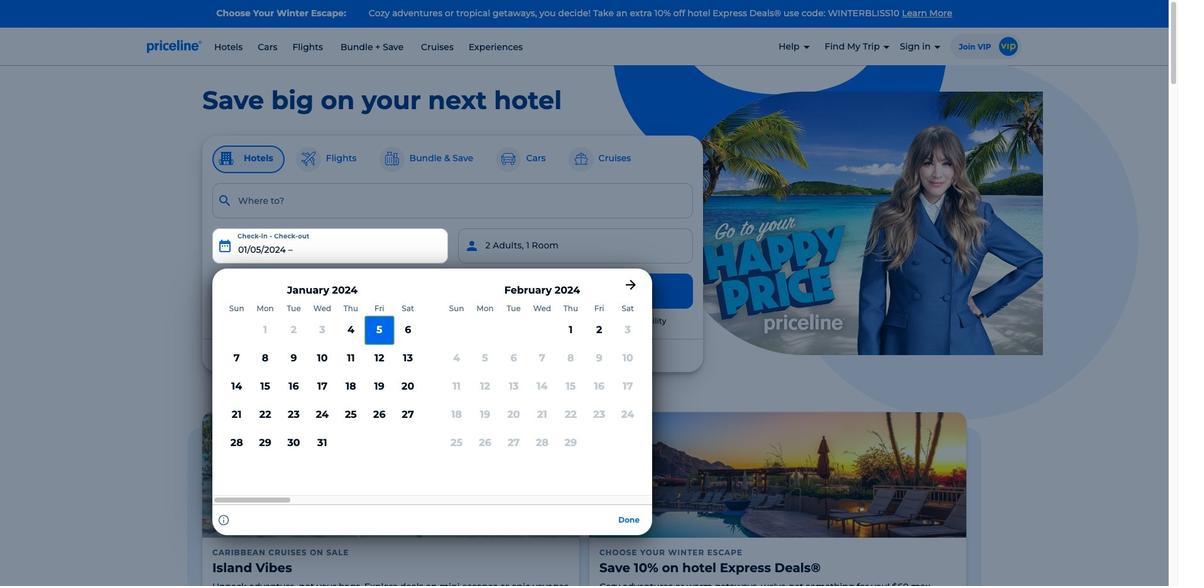 Task type: locate. For each thing, give the bounding box(es) containing it.
Where to? field
[[212, 183, 693, 218]]

traveler selection text field
[[458, 228, 693, 264]]

priceline.com home image
[[147, 39, 202, 53]]

None field
[[212, 183, 693, 218]]

types of travel tab list
[[212, 146, 693, 173]]

vip badge icon image
[[999, 37, 1018, 56]]



Task type: describe. For each thing, give the bounding box(es) containing it.
Check-in - Check-out field
[[212, 228, 448, 264]]

show march 2024 image
[[623, 277, 638, 293]]



Task type: vqa. For each thing, say whether or not it's contained in the screenshot.
Mobile Devices image
no



